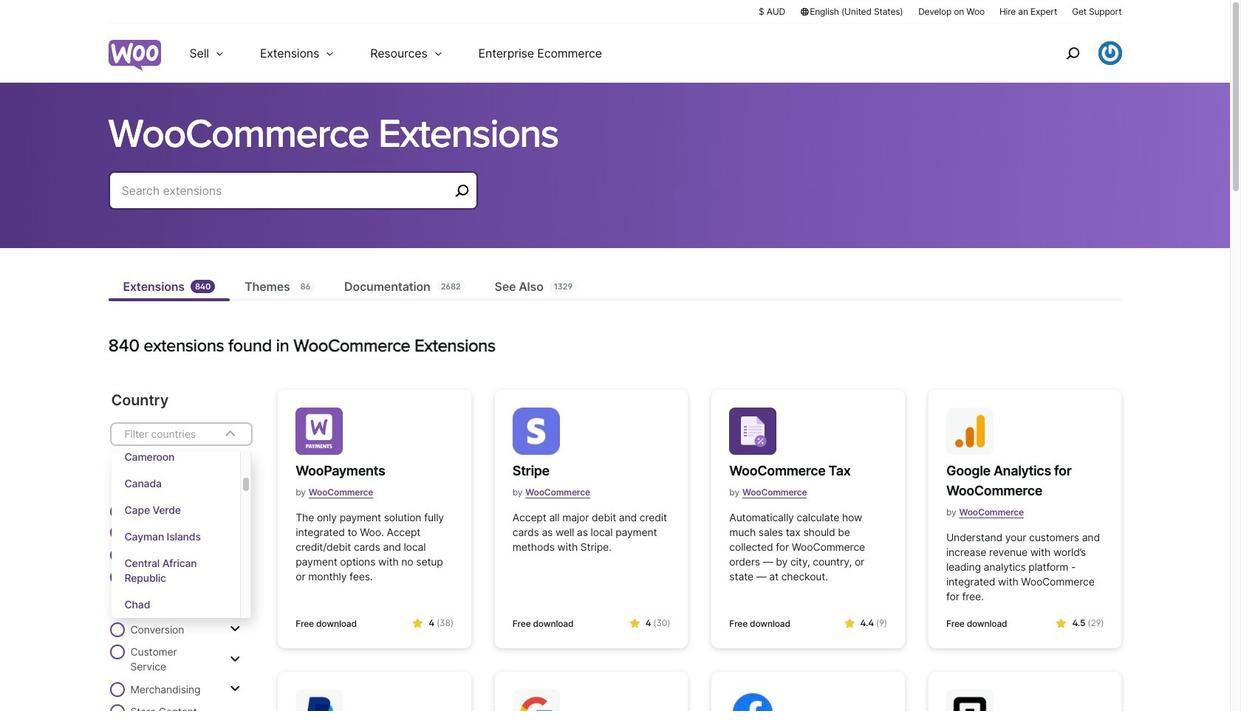 Task type: locate. For each thing, give the bounding box(es) containing it.
6 option from the top
[[111, 592, 240, 618]]

1 vertical spatial show subcategories image
[[230, 586, 240, 598]]

0 vertical spatial show subcategories image
[[230, 624, 240, 635]]

2 show subcategories image from the top
[[230, 654, 240, 665]]

angle down image
[[222, 426, 240, 443]]

open account menu image
[[1098, 41, 1122, 65]]

option
[[111, 444, 240, 471], [111, 471, 240, 497], [111, 497, 240, 524], [111, 524, 240, 550], [111, 550, 240, 592], [111, 592, 240, 618]]

2 vertical spatial show subcategories image
[[230, 683, 240, 695]]

Filter countries field
[[110, 423, 253, 618], [123, 425, 212, 444]]

list box
[[111, 444, 251, 618]]

0 vertical spatial show subcategories image
[[230, 549, 240, 561]]

2 option from the top
[[111, 471, 240, 497]]

show subcategories image
[[230, 549, 240, 561], [230, 586, 240, 598]]

4 option from the top
[[111, 524, 240, 550]]

None search field
[[108, 171, 478, 228]]

1 vertical spatial show subcategories image
[[230, 654, 240, 665]]

show subcategories image
[[230, 624, 240, 635], [230, 654, 240, 665], [230, 683, 240, 695]]



Task type: describe. For each thing, give the bounding box(es) containing it.
5 option from the top
[[111, 550, 240, 592]]

1 option from the top
[[111, 444, 240, 471]]

3 show subcategories image from the top
[[230, 683, 240, 695]]

2 show subcategories image from the top
[[230, 586, 240, 598]]

service navigation menu element
[[1034, 29, 1122, 77]]

1 show subcategories image from the top
[[230, 549, 240, 561]]

Search extensions search field
[[122, 180, 450, 201]]

3 option from the top
[[111, 497, 240, 524]]

search image
[[1061, 41, 1084, 65]]

1 show subcategories image from the top
[[230, 624, 240, 635]]



